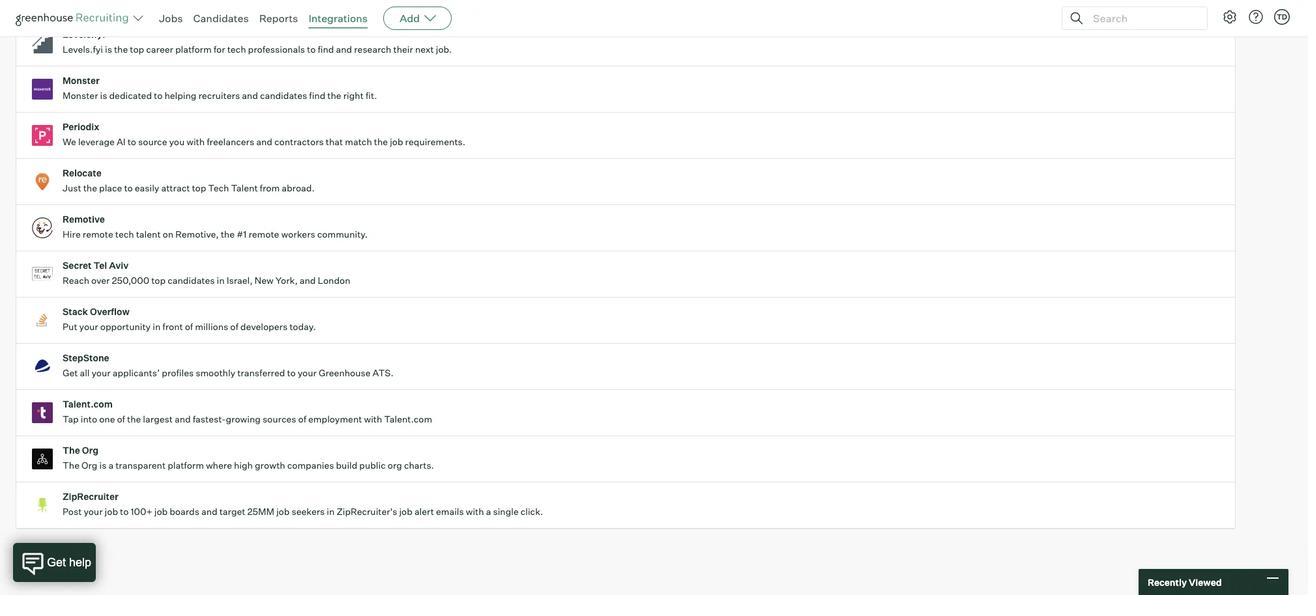 Task type: vqa. For each thing, say whether or not it's contained in the screenshot.


Task type: locate. For each thing, give the bounding box(es) containing it.
org up ziprecruiter
[[81, 460, 97, 472]]

talent.com up charts.
[[384, 414, 432, 425]]

your inside stack overflow put your opportunity in front of millions of developers today.
[[79, 321, 98, 333]]

ziprecruiter
[[63, 492, 119, 503]]

to for recruiters
[[154, 90, 163, 101]]

Search text field
[[1090, 9, 1195, 28]]

reach
[[63, 275, 89, 287]]

and
[[336, 44, 352, 55], [242, 90, 258, 101], [256, 136, 272, 148], [300, 275, 316, 287], [175, 414, 191, 425], [201, 507, 217, 518]]

0 vertical spatial tech
[[227, 44, 246, 55]]

candidates up stack overflow put your opportunity in front of millions of developers today.
[[168, 275, 215, 287]]

platform inside "the org the org is a transparent platform where high growth companies build public org charts."
[[168, 460, 204, 472]]

boards
[[170, 507, 199, 518]]

in
[[217, 275, 225, 287], [153, 321, 160, 333], [327, 507, 335, 518]]

the inside relocate just the place to easily attract top tech talent from abroad.
[[83, 183, 97, 194]]

to
[[307, 44, 316, 55], [154, 90, 163, 101], [128, 136, 136, 148], [124, 183, 133, 194], [287, 368, 296, 379], [120, 507, 129, 518]]

remote right #1
[[249, 229, 279, 240]]

with
[[187, 136, 205, 148], [364, 414, 382, 425], [466, 507, 484, 518]]

stepstone get all your applicants' profiles smoothly transferred to your greenhouse ats.
[[63, 353, 393, 379]]

1 vertical spatial org
[[81, 460, 97, 472]]

to left 100+
[[120, 507, 129, 518]]

0 vertical spatial monster
[[63, 75, 100, 86]]

transparent
[[115, 460, 166, 472]]

talent.com
[[63, 399, 113, 410], [384, 414, 432, 425]]

sources
[[263, 414, 296, 425]]

platform left where
[[168, 460, 204, 472]]

find left the right
[[309, 90, 325, 101]]

0 horizontal spatial talent.com
[[63, 399, 113, 410]]

reports link
[[259, 12, 298, 25]]

tech right for
[[227, 44, 246, 55]]

add
[[400, 12, 420, 25]]

to inside the stepstone get all your applicants' profiles smoothly transferred to your greenhouse ats.
[[287, 368, 296, 379]]

the inside levels.fyi levels.fyi is the top career platform for tech professionals to find and research their next job.
[[114, 44, 128, 55]]

is down greenhouse recruiting image
[[105, 44, 112, 55]]

to for top
[[124, 183, 133, 194]]

add button
[[383, 7, 452, 30]]

to for you
[[128, 136, 136, 148]]

platform
[[175, 44, 212, 55], [168, 460, 204, 472]]

250,000
[[112, 275, 149, 287]]

is inside monster monster is dedicated to helping recruiters and candidates find the right fit.
[[100, 90, 107, 101]]

in left "front"
[[153, 321, 160, 333]]

job right match in the left top of the page
[[390, 136, 403, 148]]

top inside secret tel aviv reach over 250,000 top candidates in israel, new york, and london
[[151, 275, 166, 287]]

is inside levels.fyi levels.fyi is the top career platform for tech professionals to find and research their next job.
[[105, 44, 112, 55]]

a left the transparent
[[108, 460, 113, 472]]

to inside monster monster is dedicated to helping recruiters and candidates find the right fit.
[[154, 90, 163, 101]]

the
[[63, 445, 80, 457], [63, 460, 79, 472]]

1 vertical spatial with
[[364, 414, 382, 425]]

2 remote from the left
[[249, 229, 279, 240]]

2 vertical spatial with
[[466, 507, 484, 518]]

1 horizontal spatial tech
[[227, 44, 246, 55]]

1 vertical spatial in
[[153, 321, 160, 333]]

companies
[[287, 460, 334, 472]]

2 horizontal spatial top
[[192, 183, 206, 194]]

0 vertical spatial a
[[108, 460, 113, 472]]

next
[[415, 44, 434, 55]]

tech
[[227, 44, 246, 55], [115, 229, 134, 240]]

tech inside remotive hire remote tech talent on remotive, the #1 remote workers community.
[[115, 229, 134, 240]]

london
[[318, 275, 350, 287]]

0 horizontal spatial remote
[[83, 229, 113, 240]]

talent
[[231, 183, 258, 194]]

0 horizontal spatial in
[[153, 321, 160, 333]]

professionals
[[248, 44, 305, 55]]

0 vertical spatial find
[[318, 44, 334, 55]]

1 vertical spatial platform
[[168, 460, 204, 472]]

top inside levels.fyi levels.fyi is the top career platform for tech professionals to find and research their next job.
[[130, 44, 144, 55]]

2 monster from the top
[[63, 90, 98, 101]]

and inside periodix we leverage ai to source you with freelancers and contractors that match the job requirements.
[[256, 136, 272, 148]]

1 horizontal spatial with
[[364, 414, 382, 425]]

place
[[99, 183, 122, 194]]

top inside relocate just the place to easily attract top tech talent from abroad.
[[192, 183, 206, 194]]

with inside talent.com tap into one of the largest and fastest-growing sources of employment with talent.com
[[364, 414, 382, 425]]

smoothly
[[196, 368, 235, 379]]

your down ziprecruiter
[[84, 507, 103, 518]]

0 vertical spatial with
[[187, 136, 205, 148]]

integrations
[[309, 12, 368, 25]]

your right all
[[92, 368, 111, 379]]

aviv
[[109, 260, 129, 272]]

one
[[99, 414, 115, 425]]

0 vertical spatial candidates
[[260, 90, 307, 101]]

get
[[63, 368, 78, 379]]

easily attract
[[135, 183, 190, 194]]

research
[[354, 44, 391, 55]]

with right employment on the bottom left of the page
[[364, 414, 382, 425]]

of
[[185, 321, 193, 333], [230, 321, 238, 333], [117, 414, 125, 425], [298, 414, 306, 425]]

jobs link
[[159, 12, 183, 25]]

to inside periodix we leverage ai to source you with freelancers and contractors that match the job requirements.
[[128, 136, 136, 148]]

1 vertical spatial a
[[486, 507, 491, 518]]

with right you
[[187, 136, 205, 148]]

remote down the remotive
[[83, 229, 113, 240]]

1 the from the top
[[63, 445, 80, 457]]

2 horizontal spatial with
[[466, 507, 484, 518]]

find down integrations link
[[318, 44, 334, 55]]

0 vertical spatial levels.fyi
[[63, 29, 105, 40]]

1 vertical spatial find
[[309, 90, 325, 101]]

of right "front"
[[185, 321, 193, 333]]

job left 'alert'
[[399, 507, 412, 518]]

find
[[318, 44, 334, 55], [309, 90, 325, 101]]

to inside relocate just the place to easily attract top tech talent from abroad.
[[124, 183, 133, 194]]

talent.com up the into
[[63, 399, 113, 410]]

td
[[1277, 12, 1287, 21]]

platform left for
[[175, 44, 212, 55]]

and right recruiters
[[242, 90, 258, 101]]

1 vertical spatial is
[[100, 90, 107, 101]]

secret tel aviv reach over 250,000 top candidates in israel, new york, and london
[[63, 260, 350, 287]]

the down 'tap'
[[63, 445, 80, 457]]

0 vertical spatial is
[[105, 44, 112, 55]]

stack
[[63, 306, 88, 318]]

to left helping
[[154, 90, 163, 101]]

1 horizontal spatial remote
[[249, 229, 279, 240]]

with right emails
[[466, 507, 484, 518]]

fastest-
[[193, 414, 226, 425]]

remotive
[[63, 214, 105, 225]]

1 vertical spatial candidates
[[168, 275, 215, 287]]

2 vertical spatial in
[[327, 507, 335, 518]]

with inside periodix we leverage ai to source you with freelancers and contractors that match the job requirements.
[[187, 136, 205, 148]]

and right york,
[[300, 275, 316, 287]]

0 vertical spatial the
[[63, 445, 80, 457]]

2 horizontal spatial in
[[327, 507, 335, 518]]

top for relocate
[[192, 183, 206, 194]]

and inside talent.com tap into one of the largest and fastest-growing sources of employment with talent.com
[[175, 414, 191, 425]]

fit.
[[366, 90, 377, 101]]

a left single
[[486, 507, 491, 518]]

the inside remotive hire remote tech talent on remotive, the #1 remote workers community.
[[221, 229, 235, 240]]

1 horizontal spatial a
[[486, 507, 491, 518]]

in right seekers
[[327, 507, 335, 518]]

candidates inside monster monster is dedicated to helping recruiters and candidates find the right fit.
[[260, 90, 307, 101]]

the down relocate
[[83, 183, 97, 194]]

your left the greenhouse
[[298, 368, 317, 379]]

and left research at top
[[336, 44, 352, 55]]

platform inside levels.fyi levels.fyi is the top career platform for tech professionals to find and research their next job.
[[175, 44, 212, 55]]

0 vertical spatial org
[[82, 445, 99, 457]]

0 horizontal spatial a
[[108, 460, 113, 472]]

of right millions
[[230, 321, 238, 333]]

on
[[163, 229, 173, 240]]

2 vertical spatial top
[[151, 275, 166, 287]]

helping
[[164, 90, 196, 101]]

to right "transferred"
[[287, 368, 296, 379]]

0 vertical spatial platform
[[175, 44, 212, 55]]

and left target
[[201, 507, 217, 518]]

contractors
[[274, 136, 324, 148]]

recently
[[1148, 577, 1187, 588]]

0 horizontal spatial candidates
[[168, 275, 215, 287]]

0 horizontal spatial tech
[[115, 229, 134, 240]]

0 horizontal spatial top
[[130, 44, 144, 55]]

and inside levels.fyi levels.fyi is the top career platform for tech professionals to find and research their next job.
[[336, 44, 352, 55]]

leverage
[[78, 136, 115, 148]]

tap
[[63, 414, 79, 425]]

remote
[[83, 229, 113, 240], [249, 229, 279, 240]]

in left israel,
[[217, 275, 225, 287]]

2 vertical spatial is
[[99, 460, 106, 472]]

top left 'career'
[[130, 44, 144, 55]]

1 horizontal spatial candidates
[[260, 90, 307, 101]]

the inside periodix we leverage ai to source you with freelancers and contractors that match the job requirements.
[[374, 136, 388, 148]]

1 vertical spatial tech
[[115, 229, 134, 240]]

to right 'professionals'
[[307, 44, 316, 55]]

monster monster is dedicated to helping recruiters and candidates find the right fit.
[[63, 75, 377, 101]]

top
[[130, 44, 144, 55], [192, 183, 206, 194], [151, 275, 166, 287]]

secret
[[63, 260, 92, 272]]

to right ai
[[128, 136, 136, 148]]

candidates
[[193, 12, 249, 25]]

the left #1
[[221, 229, 235, 240]]

0 vertical spatial top
[[130, 44, 144, 55]]

tech inside levels.fyi levels.fyi is the top career platform for tech professionals to find and research their next job.
[[227, 44, 246, 55]]

2 levels.fyi from the top
[[63, 44, 103, 55]]

tech left talent
[[115, 229, 134, 240]]

top right 250,000
[[151, 275, 166, 287]]

into
[[81, 414, 97, 425]]

your right put
[[79, 321, 98, 333]]

millions
[[195, 321, 228, 333]]

the up ziprecruiter
[[63, 460, 79, 472]]

ziprecruiter post your job to 100+ job boards and target 25mm job seekers in ziprecruiter's job alert emails with a single click.
[[63, 492, 543, 518]]

is up ziprecruiter
[[99, 460, 106, 472]]

2 the from the top
[[63, 460, 79, 472]]

with inside ziprecruiter post your job to 100+ job boards and target 25mm job seekers in ziprecruiter's job alert emails with a single click.
[[466, 507, 484, 518]]

and right freelancers
[[256, 136, 272, 148]]

1 vertical spatial the
[[63, 460, 79, 472]]

job.
[[436, 44, 452, 55]]

1 vertical spatial monster
[[63, 90, 98, 101]]

a inside ziprecruiter post your job to 100+ job boards and target 25mm job seekers in ziprecruiter's job alert emails with a single click.
[[486, 507, 491, 518]]

the left 'career'
[[114, 44, 128, 55]]

the right match in the left top of the page
[[374, 136, 388, 148]]

freelancers
[[207, 136, 254, 148]]

1 horizontal spatial in
[[217, 275, 225, 287]]

of right 'one'
[[117, 414, 125, 425]]

to right place
[[124, 183, 133, 194]]

0 horizontal spatial with
[[187, 136, 205, 148]]

candidates inside secret tel aviv reach over 250,000 top candidates in israel, new york, and london
[[168, 275, 215, 287]]

job
[[390, 136, 403, 148], [105, 507, 118, 518], [154, 507, 168, 518], [276, 507, 290, 518], [399, 507, 412, 518]]

the inside monster monster is dedicated to helping recruiters and candidates find the right fit.
[[327, 90, 341, 101]]

1 vertical spatial top
[[192, 183, 206, 194]]

in inside stack overflow put your opportunity in front of millions of developers today.
[[153, 321, 160, 333]]

candidates up periodix we leverage ai to source you with freelancers and contractors that match the job requirements.
[[260, 90, 307, 101]]

is left dedicated
[[100, 90, 107, 101]]

1 monster from the top
[[63, 75, 100, 86]]

in inside ziprecruiter post your job to 100+ job boards and target 25mm job seekers in ziprecruiter's job alert emails with a single click.
[[327, 507, 335, 518]]

right
[[343, 90, 364, 101]]

0 vertical spatial talent.com
[[63, 399, 113, 410]]

1 horizontal spatial talent.com
[[384, 414, 432, 425]]

largest
[[143, 414, 173, 425]]

the
[[114, 44, 128, 55], [327, 90, 341, 101], [374, 136, 388, 148], [83, 183, 97, 194], [221, 229, 235, 240], [127, 414, 141, 425]]

0 vertical spatial in
[[217, 275, 225, 287]]

to inside ziprecruiter post your job to 100+ job boards and target 25mm job seekers in ziprecruiter's job alert emails with a single click.
[[120, 507, 129, 518]]

1 horizontal spatial top
[[151, 275, 166, 287]]

and inside monster monster is dedicated to helping recruiters and candidates find the right fit.
[[242, 90, 258, 101]]

org down the into
[[82, 445, 99, 457]]

and right the largest
[[175, 414, 191, 425]]

top left tech
[[192, 183, 206, 194]]

your
[[79, 321, 98, 333], [92, 368, 111, 379], [298, 368, 317, 379], [84, 507, 103, 518]]

tel
[[94, 260, 107, 272]]

you
[[169, 136, 185, 148]]

profiles
[[162, 368, 194, 379]]

the left the largest
[[127, 414, 141, 425]]

the left the right
[[327, 90, 341, 101]]

1 vertical spatial levels.fyi
[[63, 44, 103, 55]]



Task type: describe. For each thing, give the bounding box(es) containing it.
community.
[[317, 229, 368, 240]]

of right sources
[[298, 414, 306, 425]]

is inside "the org the org is a transparent platform where high growth companies build public org charts."
[[99, 460, 106, 472]]

their
[[393, 44, 413, 55]]

single
[[493, 507, 519, 518]]

employment
[[308, 414, 362, 425]]

recently viewed
[[1148, 577, 1222, 588]]

integrations link
[[309, 12, 368, 25]]

that
[[326, 136, 343, 148]]

relocate
[[63, 168, 101, 179]]

career
[[146, 44, 173, 55]]

job inside periodix we leverage ai to source you with freelancers and contractors that match the job requirements.
[[390, 136, 403, 148]]

is for the
[[105, 44, 112, 55]]

click.
[[521, 507, 543, 518]]

overflow
[[90, 306, 130, 318]]

to inside levels.fyi levels.fyi is the top career platform for tech professionals to find and research their next job.
[[307, 44, 316, 55]]

ai
[[117, 136, 126, 148]]

relocate just the place to easily attract top tech talent from abroad.
[[63, 168, 315, 194]]

applicants'
[[113, 368, 160, 379]]

ats.
[[373, 368, 393, 379]]

front
[[162, 321, 183, 333]]

abroad.
[[282, 183, 315, 194]]

find inside levels.fyi levels.fyi is the top career platform for tech professionals to find and research their next job.
[[318, 44, 334, 55]]

the inside talent.com tap into one of the largest and fastest-growing sources of employment with talent.com
[[127, 414, 141, 425]]

find inside monster monster is dedicated to helping recruiters and candidates find the right fit.
[[309, 90, 325, 101]]

1 levels.fyi from the top
[[63, 29, 105, 40]]

match
[[345, 136, 372, 148]]

for
[[214, 44, 225, 55]]

recruiters
[[198, 90, 240, 101]]

dedicated
[[109, 90, 152, 101]]

where
[[206, 460, 232, 472]]

new
[[255, 275, 274, 287]]

periodix
[[63, 121, 99, 133]]

configure image
[[1222, 9, 1238, 25]]

from
[[260, 183, 280, 194]]

ziprecruiter's
[[337, 507, 397, 518]]

your inside ziprecruiter post your job to 100+ job boards and target 25mm job seekers in ziprecruiter's job alert emails with a single click.
[[84, 507, 103, 518]]

growing
[[226, 414, 261, 425]]

and inside ziprecruiter post your job to 100+ job boards and target 25mm job seekers in ziprecruiter's job alert emails with a single click.
[[201, 507, 217, 518]]

and inside secret tel aviv reach over 250,000 top candidates in israel, new york, and london
[[300, 275, 316, 287]]

stack overflow put your opportunity in front of millions of developers today.
[[63, 306, 316, 333]]

requirements.
[[405, 136, 465, 148]]

opportunity
[[100, 321, 151, 333]]

periodix we leverage ai to source you with freelancers and contractors that match the job requirements.
[[63, 121, 465, 148]]

to for job
[[120, 507, 129, 518]]

post
[[63, 507, 82, 518]]

talent
[[136, 229, 161, 240]]

top for secret tel aviv
[[151, 275, 166, 287]]

alert
[[414, 507, 434, 518]]

job right 25mm
[[276, 507, 290, 518]]

build
[[336, 460, 357, 472]]

greenhouse recruiting image
[[16, 10, 133, 26]]

a inside "the org the org is a transparent platform where high growth companies build public org charts."
[[108, 460, 113, 472]]

charts.
[[404, 460, 434, 472]]

public
[[359, 460, 386, 472]]

target
[[219, 507, 245, 518]]

remotive,
[[175, 229, 219, 240]]

today.
[[289, 321, 316, 333]]

workers
[[281, 229, 315, 240]]

developers
[[240, 321, 287, 333]]

growth
[[255, 460, 285, 472]]

org
[[388, 460, 402, 472]]

seekers
[[292, 507, 325, 518]]

in inside secret tel aviv reach over 250,000 top candidates in israel, new york, and london
[[217, 275, 225, 287]]

over
[[91, 275, 110, 287]]

1 vertical spatial talent.com
[[384, 414, 432, 425]]

job right 100+
[[154, 507, 168, 518]]

#1
[[237, 229, 247, 240]]

td button
[[1272, 7, 1292, 27]]

1 remote from the left
[[83, 229, 113, 240]]

jobs
[[159, 12, 183, 25]]

emails
[[436, 507, 464, 518]]

the org the org is a transparent platform where high growth companies build public org charts.
[[63, 445, 434, 472]]

greenhouse
[[319, 368, 371, 379]]

talent.com tap into one of the largest and fastest-growing sources of employment with talent.com
[[63, 399, 432, 425]]

candidates link
[[193, 12, 249, 25]]

we
[[63, 136, 76, 148]]

levels.fyi levels.fyi is the top career platform for tech professionals to find and research their next job.
[[63, 29, 452, 55]]

viewed
[[1189, 577, 1222, 588]]

td button
[[1274, 9, 1290, 25]]

source
[[138, 136, 167, 148]]

high
[[234, 460, 253, 472]]

stepstone
[[63, 353, 109, 364]]

job down ziprecruiter
[[105, 507, 118, 518]]

york,
[[276, 275, 298, 287]]

reports
[[259, 12, 298, 25]]

remotive hire remote tech talent on remotive, the #1 remote workers community.
[[63, 214, 368, 240]]

25mm
[[247, 507, 274, 518]]

transferred
[[237, 368, 285, 379]]

is for dedicated
[[100, 90, 107, 101]]

hire
[[63, 229, 81, 240]]



